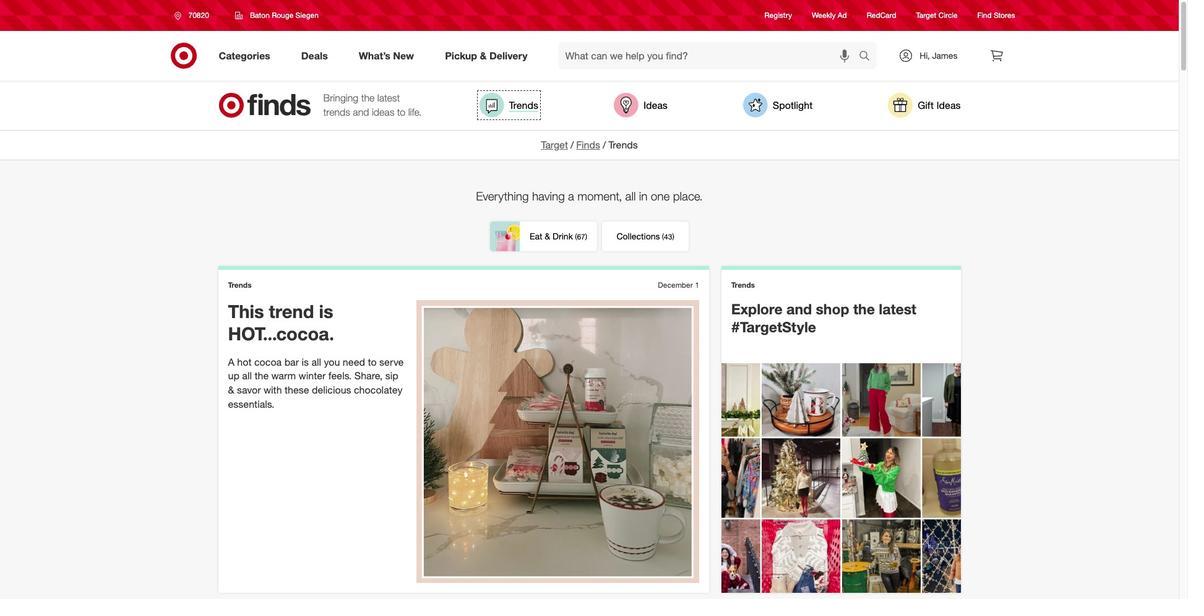 Task type: describe. For each thing, give the bounding box(es) containing it.
ideas
[[372, 106, 395, 118]]

70820 button
[[166, 4, 222, 27]]

weekly ad
[[812, 11, 847, 20]]

target circle link
[[917, 10, 958, 21]]

& for pickup
[[480, 49, 487, 62]]

find stores
[[978, 11, 1016, 20]]

latest inside explore and shop the latest #targetstyle
[[879, 300, 917, 318]]

1 / from the left
[[571, 139, 574, 151]]

pickup
[[445, 49, 477, 62]]

this
[[228, 300, 264, 323]]

search button
[[854, 42, 884, 72]]

eat
[[530, 231, 543, 241]]

registry link
[[765, 10, 793, 21]]

What can we help you find? suggestions appear below search field
[[558, 42, 863, 69]]

the inside explore and shop the latest #targetstyle
[[854, 300, 875, 318]]

what's new
[[359, 49, 414, 62]]

with
[[264, 384, 282, 396]]

target circle
[[917, 11, 958, 20]]

place.
[[673, 189, 703, 203]]

sip
[[386, 370, 399, 382]]

trends up explore
[[732, 280, 755, 290]]

trends right finds 'link' on the top
[[609, 139, 638, 151]]

baton rouge siegen
[[250, 11, 319, 20]]

ideas link
[[614, 93, 668, 118]]

redcard link
[[867, 10, 897, 21]]

target for target circle
[[917, 11, 937, 20]]

to inside bringing the latest trends and ideas to life.
[[397, 106, 406, 118]]

gift
[[918, 99, 934, 111]]

& inside a hot cocoa bar is all you need to serve up all the warm winter feels. share, sip & savor with these delicious chocolatey essentials.
[[228, 384, 234, 396]]

finds
[[577, 139, 601, 151]]

explore and shop the latest #targetstyle
[[732, 300, 917, 336]]

this trend is hot...cocoa.
[[228, 300, 334, 345]]

drink
[[553, 231, 573, 241]]

deals link
[[291, 42, 344, 69]]

hot
[[237, 356, 252, 368]]

2 / from the left
[[603, 139, 606, 151]]

latest inside bringing the latest trends and ideas to life.
[[378, 92, 400, 104]]

the inside bringing the latest trends and ideas to life.
[[361, 92, 375, 104]]

70820
[[189, 11, 209, 20]]

cocoa
[[254, 356, 282, 368]]

pickup & delivery
[[445, 49, 528, 62]]

#targetstyle
[[732, 318, 817, 336]]

is inside a hot cocoa bar is all you need to serve up all the warm winter feels. share, sip & savor with these delicious chocolatey essentials.
[[302, 356, 309, 368]]

trends
[[324, 106, 350, 118]]

collections
[[617, 231, 660, 241]]

feels.
[[329, 370, 352, 382]]

weekly ad link
[[812, 10, 847, 21]]

trend
[[269, 300, 314, 323]]

gift ideas
[[918, 99, 961, 111]]

collections ( 43 )
[[617, 231, 675, 241]]

ad
[[838, 11, 847, 20]]

in
[[639, 189, 648, 203]]

finds link
[[577, 139, 601, 151]]

december
[[658, 280, 693, 290]]

rouge
[[272, 11, 294, 20]]

& for eat
[[545, 231, 551, 241]]

baton
[[250, 11, 270, 20]]

target link
[[541, 139, 568, 151]]

is inside this trend is hot...cocoa.
[[319, 300, 333, 323]]

spotlight
[[773, 99, 813, 111]]

siegen
[[296, 11, 319, 20]]

a
[[568, 189, 575, 203]]

explore
[[732, 300, 783, 318]]

need
[[343, 356, 365, 368]]

target / finds / trends
[[541, 139, 638, 151]]

life.
[[408, 106, 422, 118]]

search
[[854, 51, 884, 63]]

43
[[664, 232, 673, 241]]

essentials.
[[228, 398, 275, 411]]

everything having a moment, all in one place.
[[476, 189, 703, 203]]



Task type: vqa. For each thing, say whether or not it's contained in the screenshot.
Doll Theme: Animation
no



Task type: locate. For each thing, give the bounding box(es) containing it.
pickup & delivery link
[[435, 42, 543, 69]]

1 vertical spatial and
[[787, 300, 812, 318]]

target left circle
[[917, 11, 937, 20]]

2 vertical spatial &
[[228, 384, 234, 396]]

2 ( from the left
[[662, 232, 664, 241]]

) right collections
[[673, 232, 675, 241]]

these
[[285, 384, 309, 396]]

everything
[[476, 189, 529, 203]]

0 vertical spatial target
[[917, 11, 937, 20]]

baton rouge siegen button
[[227, 4, 327, 27]]

/
[[571, 139, 574, 151], [603, 139, 606, 151]]

2 vertical spatial all
[[242, 370, 252, 382]]

share,
[[355, 370, 383, 382]]

to up share,
[[368, 356, 377, 368]]

delivery
[[490, 49, 528, 62]]

& down up
[[228, 384, 234, 396]]

and up '#targetstyle' on the bottom right
[[787, 300, 812, 318]]

trends
[[509, 99, 539, 111], [609, 139, 638, 151], [228, 280, 252, 290], [732, 280, 755, 290]]

the up 'ideas'
[[361, 92, 375, 104]]

) right drink
[[586, 232, 588, 241]]

0 horizontal spatial /
[[571, 139, 574, 151]]

what's new link
[[348, 42, 430, 69]]

0 horizontal spatial and
[[353, 106, 369, 118]]

1 vertical spatial &
[[545, 231, 551, 241]]

bar
[[285, 356, 299, 368]]

latest
[[378, 92, 400, 104], [879, 300, 917, 318]]

all up winter
[[312, 356, 321, 368]]

2 horizontal spatial the
[[854, 300, 875, 318]]

a hot cocoa bar is all you need to serve up all the warm winter feels. share, sip & savor with these delicious chocolatey essentials.
[[228, 356, 404, 411]]

december 1
[[658, 280, 700, 290]]

to inside a hot cocoa bar is all you need to serve up all the warm winter feels. share, sip & savor with these delicious chocolatey essentials.
[[368, 356, 377, 368]]

0 vertical spatial &
[[480, 49, 487, 62]]

registry
[[765, 11, 793, 20]]

savor
[[237, 384, 261, 396]]

hi, james
[[920, 50, 958, 61]]

eat & drink ( 67 )
[[530, 231, 588, 241]]

warm
[[272, 370, 296, 382]]

deals
[[301, 49, 328, 62]]

2 horizontal spatial all
[[626, 189, 636, 203]]

/ right finds 'link' on the top
[[603, 139, 606, 151]]

find
[[978, 11, 992, 20]]

( right collections
[[662, 232, 664, 241]]

1 vertical spatial all
[[312, 356, 321, 368]]

0 vertical spatial to
[[397, 106, 406, 118]]

shop
[[816, 300, 850, 318]]

2 ) from the left
[[673, 232, 675, 241]]

1 horizontal spatial the
[[361, 92, 375, 104]]

target finds image
[[218, 93, 311, 118]]

is right bar
[[302, 356, 309, 368]]

spotlight link
[[744, 93, 813, 118]]

2 ideas from the left
[[937, 99, 961, 111]]

0 horizontal spatial target
[[541, 139, 568, 151]]

)
[[586, 232, 588, 241], [673, 232, 675, 241]]

1 horizontal spatial (
[[662, 232, 664, 241]]

james
[[933, 50, 958, 61]]

1 horizontal spatial target
[[917, 11, 937, 20]]

2 horizontal spatial &
[[545, 231, 551, 241]]

1 ) from the left
[[586, 232, 588, 241]]

to
[[397, 106, 406, 118], [368, 356, 377, 368]]

0 vertical spatial and
[[353, 106, 369, 118]]

& right pickup
[[480, 49, 487, 62]]

0 vertical spatial all
[[626, 189, 636, 203]]

0 vertical spatial is
[[319, 300, 333, 323]]

the right shop
[[854, 300, 875, 318]]

0 horizontal spatial the
[[255, 370, 269, 382]]

67
[[577, 232, 586, 241]]

(
[[575, 232, 577, 241], [662, 232, 664, 241]]

) inside collections ( 43 )
[[673, 232, 675, 241]]

1 horizontal spatial &
[[480, 49, 487, 62]]

stores
[[994, 11, 1016, 20]]

hi,
[[920, 50, 930, 61]]

0 horizontal spatial all
[[242, 370, 252, 382]]

you
[[324, 356, 340, 368]]

1 vertical spatial to
[[368, 356, 377, 368]]

and inside explore and shop the latest #targetstyle
[[787, 300, 812, 318]]

one
[[651, 189, 670, 203]]

( inside 'eat & drink ( 67 )'
[[575, 232, 577, 241]]

delicious
[[312, 384, 351, 396]]

circle
[[939, 11, 958, 20]]

and left 'ideas'
[[353, 106, 369, 118]]

find stores link
[[978, 10, 1016, 21]]

all left in
[[626, 189, 636, 203]]

1 vertical spatial latest
[[879, 300, 917, 318]]

1 horizontal spatial and
[[787, 300, 812, 318]]

0 horizontal spatial to
[[368, 356, 377, 368]]

ideas
[[644, 99, 668, 111], [937, 99, 961, 111]]

is right trend
[[319, 300, 333, 323]]

0 horizontal spatial ideas
[[644, 99, 668, 111]]

to left life.
[[397, 106, 406, 118]]

having
[[532, 189, 565, 203]]

the inside a hot cocoa bar is all you need to serve up all the warm winter feels. share, sip & savor with these delicious chocolatey essentials.
[[255, 370, 269, 382]]

new
[[393, 49, 414, 62]]

1 vertical spatial the
[[854, 300, 875, 318]]

weekly
[[812, 11, 836, 20]]

bringing the latest trends and ideas to life.
[[324, 92, 422, 118]]

1 vertical spatial target
[[541, 139, 568, 151]]

1 horizontal spatial is
[[319, 300, 333, 323]]

and inside bringing the latest trends and ideas to life.
[[353, 106, 369, 118]]

the down cocoa
[[255, 370, 269, 382]]

bringing
[[324, 92, 359, 104]]

1 horizontal spatial to
[[397, 106, 406, 118]]

0 horizontal spatial )
[[586, 232, 588, 241]]

0 vertical spatial the
[[361, 92, 375, 104]]

( inside collections ( 43 )
[[662, 232, 664, 241]]

2 vertical spatial the
[[255, 370, 269, 382]]

collage of people showing off their #targetstyle image
[[722, 364, 961, 593]]

1 ( from the left
[[575, 232, 577, 241]]

up
[[228, 370, 240, 382]]

all right up
[[242, 370, 252, 382]]

what's
[[359, 49, 391, 62]]

categories
[[219, 49, 270, 62]]

trends down "delivery"
[[509, 99, 539, 111]]

1 horizontal spatial ideas
[[937, 99, 961, 111]]

chocolatey
[[354, 384, 403, 396]]

target
[[917, 11, 937, 20], [541, 139, 568, 151]]

trends up "this"
[[228, 280, 252, 290]]

) inside 'eat & drink ( 67 )'
[[586, 232, 588, 241]]

target for target / finds / trends
[[541, 139, 568, 151]]

a
[[228, 356, 235, 368]]

serve
[[380, 356, 404, 368]]

this trend is hot...cocoa. image
[[417, 300, 700, 583]]

1
[[695, 280, 700, 290]]

0 horizontal spatial (
[[575, 232, 577, 241]]

1 horizontal spatial latest
[[879, 300, 917, 318]]

0 horizontal spatial latest
[[378, 92, 400, 104]]

hot...cocoa.
[[228, 323, 334, 345]]

the
[[361, 92, 375, 104], [854, 300, 875, 318], [255, 370, 269, 382]]

0 horizontal spatial &
[[228, 384, 234, 396]]

& right 'eat'
[[545, 231, 551, 241]]

moment,
[[578, 189, 622, 203]]

( right drink
[[575, 232, 577, 241]]

/ left finds 'link' on the top
[[571, 139, 574, 151]]

1 vertical spatial is
[[302, 356, 309, 368]]

1 horizontal spatial /
[[603, 139, 606, 151]]

categories link
[[208, 42, 286, 69]]

gift ideas link
[[889, 93, 961, 118]]

target inside the target circle link
[[917, 11, 937, 20]]

1 horizontal spatial all
[[312, 356, 321, 368]]

target left finds
[[541, 139, 568, 151]]

winter
[[299, 370, 326, 382]]

1 horizontal spatial )
[[673, 232, 675, 241]]

0 horizontal spatial is
[[302, 356, 309, 368]]

trends link
[[480, 93, 539, 118]]

redcard
[[867, 11, 897, 20]]

and
[[353, 106, 369, 118], [787, 300, 812, 318]]

0 vertical spatial latest
[[378, 92, 400, 104]]

1 ideas from the left
[[644, 99, 668, 111]]



